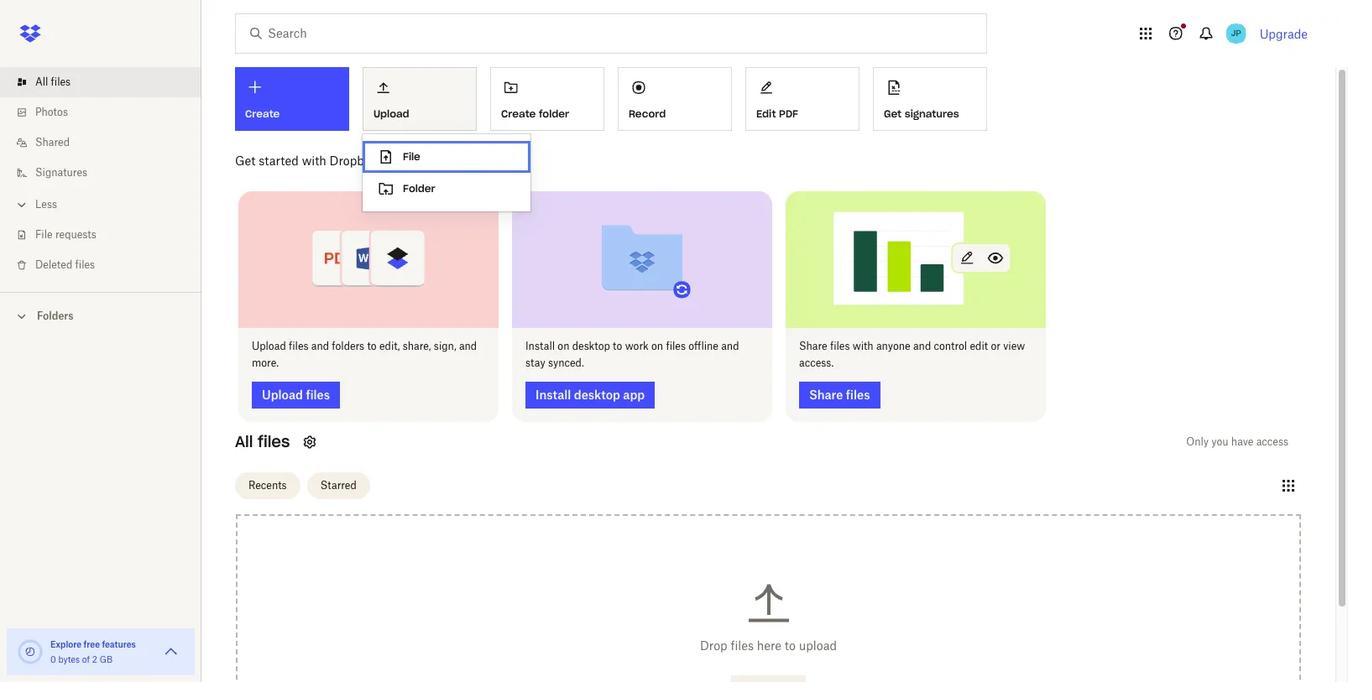 Task type: locate. For each thing, give the bounding box(es) containing it.
starred
[[321, 480, 357, 492]]

create folder button
[[490, 67, 605, 131]]

all up photos
[[35, 76, 48, 88]]

get signatures button
[[873, 67, 988, 131]]

synced.
[[548, 357, 584, 369]]

0 horizontal spatial with
[[302, 154, 327, 168]]

upload button
[[363, 67, 477, 131]]

on right work
[[652, 340, 664, 352]]

files right share
[[831, 340, 850, 352]]

file down less
[[35, 228, 53, 241]]

get signatures
[[884, 107, 960, 120]]

0 horizontal spatial on
[[558, 340, 570, 352]]

1 horizontal spatial to
[[613, 340, 623, 352]]

1 horizontal spatial all
[[235, 432, 253, 451]]

1 vertical spatial get
[[235, 154, 256, 168]]

1 horizontal spatial upload
[[374, 107, 410, 120]]

1 horizontal spatial get
[[884, 107, 902, 120]]

upload
[[374, 107, 410, 120], [252, 340, 286, 352]]

get inside button
[[884, 107, 902, 120]]

1 horizontal spatial with
[[853, 340, 874, 352]]

access
[[1257, 435, 1289, 448]]

edit
[[970, 340, 989, 352]]

file up folder
[[403, 150, 421, 163]]

gb
[[100, 655, 113, 665]]

to inside install on desktop to work on files offline and stay synced.
[[613, 340, 623, 352]]

upload for upload files and folders to edit, share, sign, and more.
[[252, 340, 286, 352]]

only you have access
[[1187, 435, 1289, 448]]

2
[[92, 655, 97, 665]]

all files up photos
[[35, 76, 71, 88]]

files left offline on the right of page
[[666, 340, 686, 352]]

work
[[625, 340, 649, 352]]

and right the sign,
[[459, 340, 477, 352]]

1 horizontal spatial all files
[[235, 432, 290, 451]]

with inside share files with anyone and control edit or view access.
[[853, 340, 874, 352]]

4 and from the left
[[914, 340, 932, 352]]

all files up recents
[[235, 432, 290, 451]]

less
[[35, 198, 57, 211]]

0 vertical spatial all
[[35, 76, 48, 88]]

files inside deleted files link
[[75, 259, 95, 271]]

explore
[[50, 640, 82, 650]]

edit pdf button
[[746, 67, 860, 131]]

anyone
[[877, 340, 911, 352]]

on
[[558, 340, 570, 352], [652, 340, 664, 352]]

to right here
[[785, 639, 796, 653]]

3 and from the left
[[722, 340, 739, 352]]

free
[[84, 640, 100, 650]]

with for files
[[853, 340, 874, 352]]

1 vertical spatial all files
[[235, 432, 290, 451]]

0 horizontal spatial all
[[35, 76, 48, 88]]

upload inside upload files and folders to edit, share, sign, and more.
[[252, 340, 286, 352]]

and left folders
[[311, 340, 329, 352]]

offline
[[689, 340, 719, 352]]

bytes
[[58, 655, 80, 665]]

1 vertical spatial all
[[235, 432, 253, 451]]

more.
[[252, 357, 279, 369]]

2 horizontal spatial to
[[785, 639, 796, 653]]

with right started
[[302, 154, 327, 168]]

0 horizontal spatial file
[[35, 228, 53, 241]]

file for file requests
[[35, 228, 53, 241]]

all
[[35, 76, 48, 88], [235, 432, 253, 451]]

and
[[311, 340, 329, 352], [459, 340, 477, 352], [722, 340, 739, 352], [914, 340, 932, 352]]

have
[[1232, 435, 1254, 448]]

file for file
[[403, 150, 421, 163]]

photos
[[35, 106, 68, 118]]

0 vertical spatial file
[[403, 150, 421, 163]]

all files link
[[13, 67, 202, 97]]

files left here
[[731, 639, 754, 653]]

files right deleted
[[75, 259, 95, 271]]

list
[[0, 57, 202, 292]]

0 vertical spatial get
[[884, 107, 902, 120]]

0 horizontal spatial get
[[235, 154, 256, 168]]

files up photos
[[51, 76, 71, 88]]

dropbox
[[330, 154, 377, 168]]

share
[[800, 340, 828, 352]]

upgrade
[[1260, 26, 1309, 41]]

edit
[[757, 107, 776, 120]]

or
[[991, 340, 1001, 352]]

to left work
[[613, 340, 623, 352]]

recents
[[249, 480, 287, 492]]

all files list item
[[0, 67, 202, 97]]

1 and from the left
[[311, 340, 329, 352]]

record button
[[618, 67, 732, 131]]

and right offline on the right of page
[[722, 340, 739, 352]]

photos link
[[13, 97, 202, 128]]

get
[[884, 107, 902, 120], [235, 154, 256, 168]]

0 vertical spatial all files
[[35, 76, 71, 88]]

folder
[[403, 182, 436, 195]]

file inside 'list'
[[35, 228, 53, 241]]

get for get signatures
[[884, 107, 902, 120]]

with left "anyone"
[[853, 340, 874, 352]]

pdf
[[779, 107, 799, 120]]

all files
[[35, 76, 71, 88], [235, 432, 290, 451]]

0 horizontal spatial all files
[[35, 76, 71, 88]]

stay
[[526, 357, 546, 369]]

to
[[367, 340, 377, 352], [613, 340, 623, 352], [785, 639, 796, 653]]

0 horizontal spatial upload
[[252, 340, 286, 352]]

with
[[302, 154, 327, 168], [853, 340, 874, 352]]

edit pdf
[[757, 107, 799, 120]]

all up recents
[[235, 432, 253, 451]]

0 horizontal spatial to
[[367, 340, 377, 352]]

1 horizontal spatial on
[[652, 340, 664, 352]]

upload up "dropbox" at the top left of the page
[[374, 107, 410, 120]]

files left folders
[[289, 340, 309, 352]]

2 and from the left
[[459, 340, 477, 352]]

upload up more.
[[252, 340, 286, 352]]

to left edit,
[[367, 340, 377, 352]]

0 vertical spatial with
[[302, 154, 327, 168]]

file inside menu item
[[403, 150, 421, 163]]

on up synced.
[[558, 340, 570, 352]]

features
[[102, 640, 136, 650]]

1 vertical spatial upload
[[252, 340, 286, 352]]

1 vertical spatial file
[[35, 228, 53, 241]]

get left started
[[235, 154, 256, 168]]

deleted
[[35, 259, 72, 271]]

file
[[403, 150, 421, 163], [35, 228, 53, 241]]

less image
[[13, 197, 30, 213]]

recents button
[[235, 473, 300, 500]]

0 vertical spatial upload
[[374, 107, 410, 120]]

drop
[[700, 639, 728, 653]]

of
[[82, 655, 90, 665]]

and left control
[[914, 340, 932, 352]]

1 horizontal spatial file
[[403, 150, 421, 163]]

2 on from the left
[[652, 340, 664, 352]]

control
[[934, 340, 968, 352]]

upload inside "dropdown button"
[[374, 107, 410, 120]]

files
[[51, 76, 71, 88], [75, 259, 95, 271], [289, 340, 309, 352], [666, 340, 686, 352], [831, 340, 850, 352], [258, 432, 290, 451], [731, 639, 754, 653]]

1 vertical spatial with
[[853, 340, 874, 352]]

get left 'signatures'
[[884, 107, 902, 120]]



Task type: vqa. For each thing, say whether or not it's contained in the screenshot.
BN dropdown button
no



Task type: describe. For each thing, give the bounding box(es) containing it.
deleted files link
[[13, 250, 202, 281]]

share files with anyone and control edit or view access.
[[800, 340, 1026, 369]]

explore free features 0 bytes of 2 gb
[[50, 640, 136, 665]]

signatures link
[[13, 158, 202, 188]]

folder menu item
[[363, 173, 531, 205]]

to for install on desktop to work on files offline and stay synced.
[[613, 340, 623, 352]]

files inside upload files and folders to edit, share, sign, and more.
[[289, 340, 309, 352]]

requests
[[55, 228, 96, 241]]

drop files here to upload
[[700, 639, 837, 653]]

files up recents
[[258, 432, 290, 451]]

share,
[[403, 340, 431, 352]]

upload for upload
[[374, 107, 410, 120]]

with for started
[[302, 154, 327, 168]]

folders button
[[0, 303, 202, 328]]

record
[[629, 107, 666, 120]]

you
[[1212, 435, 1229, 448]]

here
[[757, 639, 782, 653]]

get started with dropbox
[[235, 154, 377, 168]]

signatures
[[35, 166, 87, 179]]

create
[[501, 107, 536, 120]]

folders
[[37, 310, 74, 323]]

started
[[259, 154, 299, 168]]

upgrade link
[[1260, 26, 1309, 41]]

all inside list item
[[35, 76, 48, 88]]

file requests link
[[13, 220, 202, 250]]

to inside upload files and folders to edit, share, sign, and more.
[[367, 340, 377, 352]]

sign,
[[434, 340, 457, 352]]

and inside share files with anyone and control edit or view access.
[[914, 340, 932, 352]]

files inside install on desktop to work on files offline and stay synced.
[[666, 340, 686, 352]]

quota usage element
[[17, 639, 44, 666]]

shared
[[35, 136, 70, 149]]

file menu item
[[363, 141, 531, 173]]

starred button
[[307, 473, 370, 500]]

1 on from the left
[[558, 340, 570, 352]]

dropbox image
[[13, 17, 47, 50]]

view
[[1004, 340, 1026, 352]]

only
[[1187, 435, 1209, 448]]

desktop
[[573, 340, 610, 352]]

shared link
[[13, 128, 202, 158]]

create folder
[[501, 107, 570, 120]]

0
[[50, 655, 56, 665]]

files inside share files with anyone and control edit or view access.
[[831, 340, 850, 352]]

all files inside list item
[[35, 76, 71, 88]]

folder
[[539, 107, 570, 120]]

access.
[[800, 357, 834, 369]]

install on desktop to work on files offline and stay synced.
[[526, 340, 739, 369]]

edit,
[[380, 340, 400, 352]]

upload files and folders to edit, share, sign, and more.
[[252, 340, 477, 369]]

install
[[526, 340, 555, 352]]

signatures
[[905, 107, 960, 120]]

files inside all files link
[[51, 76, 71, 88]]

list containing all files
[[0, 57, 202, 292]]

folders
[[332, 340, 365, 352]]

deleted files
[[35, 259, 95, 271]]

and inside install on desktop to work on files offline and stay synced.
[[722, 340, 739, 352]]

to for drop files here to upload
[[785, 639, 796, 653]]

get for get started with dropbox
[[235, 154, 256, 168]]

file requests
[[35, 228, 96, 241]]

upload
[[799, 639, 837, 653]]



